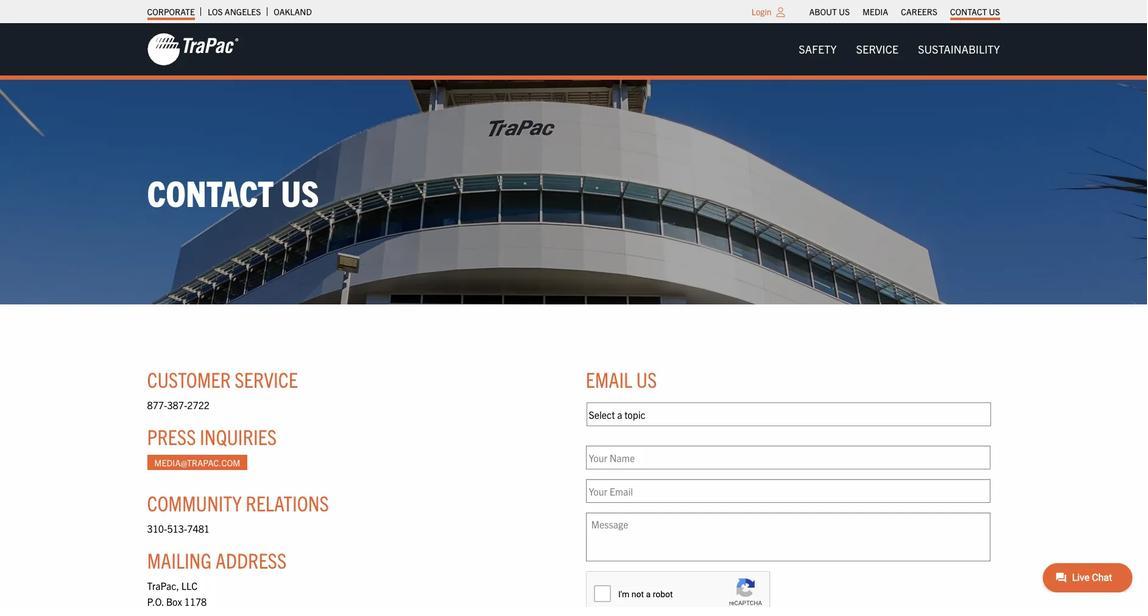 Task type: describe. For each thing, give the bounding box(es) containing it.
2722
[[187, 399, 210, 412]]

menu bar containing about us
[[803, 3, 1006, 20]]

safety
[[799, 42, 837, 56]]

contact us link
[[950, 3, 1000, 20]]

oakland link
[[274, 3, 312, 20]]

safety link
[[789, 37, 847, 62]]

about us
[[809, 6, 850, 17]]

login link
[[752, 6, 772, 17]]

corporate image
[[147, 32, 239, 66]]

los
[[208, 6, 223, 17]]

llc
[[181, 580, 198, 592]]

media@trapac.com
[[154, 457, 240, 468]]

Your Email text field
[[586, 480, 990, 504]]

login
[[752, 6, 772, 17]]

service inside menu bar
[[856, 42, 899, 56]]

sustainability
[[918, 42, 1000, 56]]

mailing
[[147, 547, 212, 573]]

corporate
[[147, 6, 195, 17]]

careers link
[[901, 3, 937, 20]]

7481
[[187, 523, 210, 535]]

387-
[[167, 399, 187, 412]]

310-
[[147, 523, 167, 535]]

contact inside menu bar
[[950, 6, 987, 17]]

sustainability link
[[908, 37, 1010, 62]]

about
[[809, 6, 837, 17]]

oakland
[[274, 6, 312, 17]]

light image
[[776, 7, 785, 17]]

877-387-2722
[[147, 399, 210, 412]]

513-
[[167, 523, 187, 535]]

media link
[[863, 3, 888, 20]]

careers
[[901, 6, 937, 17]]

media@trapac.com link
[[147, 455, 247, 471]]



Task type: vqa. For each thing, say whether or not it's contained in the screenshot.
vessel
no



Task type: locate. For each thing, give the bounding box(es) containing it.
los angeles link
[[208, 3, 261, 20]]

about us link
[[809, 3, 850, 20]]

menu bar
[[803, 3, 1006, 20], [789, 37, 1010, 62]]

community relations
[[147, 490, 329, 516]]

0 horizontal spatial contact us
[[147, 170, 319, 214]]

310-513-7481
[[147, 523, 210, 535]]

customer
[[147, 366, 231, 393]]

menu bar up service link
[[803, 3, 1006, 20]]

press
[[147, 423, 196, 450]]

0 vertical spatial contact us
[[950, 6, 1000, 17]]

relations
[[246, 490, 329, 516]]

los angeles
[[208, 6, 261, 17]]

corporate link
[[147, 3, 195, 20]]

mailing address
[[147, 547, 287, 573]]

1 vertical spatial menu bar
[[789, 37, 1010, 62]]

0 horizontal spatial contact
[[147, 170, 274, 214]]

1 horizontal spatial contact us
[[950, 6, 1000, 17]]

customer service
[[147, 366, 298, 393]]

1 horizontal spatial service
[[856, 42, 899, 56]]

service
[[856, 42, 899, 56], [235, 366, 298, 393]]

Message text field
[[586, 513, 990, 562]]

1 vertical spatial service
[[235, 366, 298, 393]]

contact
[[950, 6, 987, 17], [147, 170, 274, 214]]

email us
[[586, 366, 657, 393]]

0 horizontal spatial service
[[235, 366, 298, 393]]

trapac, llc
[[147, 580, 198, 592]]

email
[[586, 366, 632, 393]]

877-
[[147, 399, 167, 412]]

community
[[147, 490, 242, 516]]

media
[[863, 6, 888, 17]]

0 vertical spatial service
[[856, 42, 899, 56]]

contact us
[[950, 6, 1000, 17], [147, 170, 319, 214]]

contact us inside menu bar
[[950, 6, 1000, 17]]

service link
[[847, 37, 908, 62]]

0 vertical spatial contact
[[950, 6, 987, 17]]

trapac,
[[147, 580, 179, 592]]

1 vertical spatial contact
[[147, 170, 274, 214]]

press inquiries
[[147, 423, 277, 450]]

us
[[839, 6, 850, 17], [989, 6, 1000, 17], [281, 170, 319, 214], [636, 366, 657, 393]]

address
[[215, 547, 287, 573]]

0 vertical spatial menu bar
[[803, 3, 1006, 20]]

inquiries
[[200, 423, 277, 450]]

angeles
[[225, 6, 261, 17]]

1 horizontal spatial contact
[[950, 6, 987, 17]]

Your Name text field
[[586, 446, 990, 470]]

menu bar down careers
[[789, 37, 1010, 62]]

1 vertical spatial contact us
[[147, 170, 319, 214]]

menu bar containing safety
[[789, 37, 1010, 62]]



